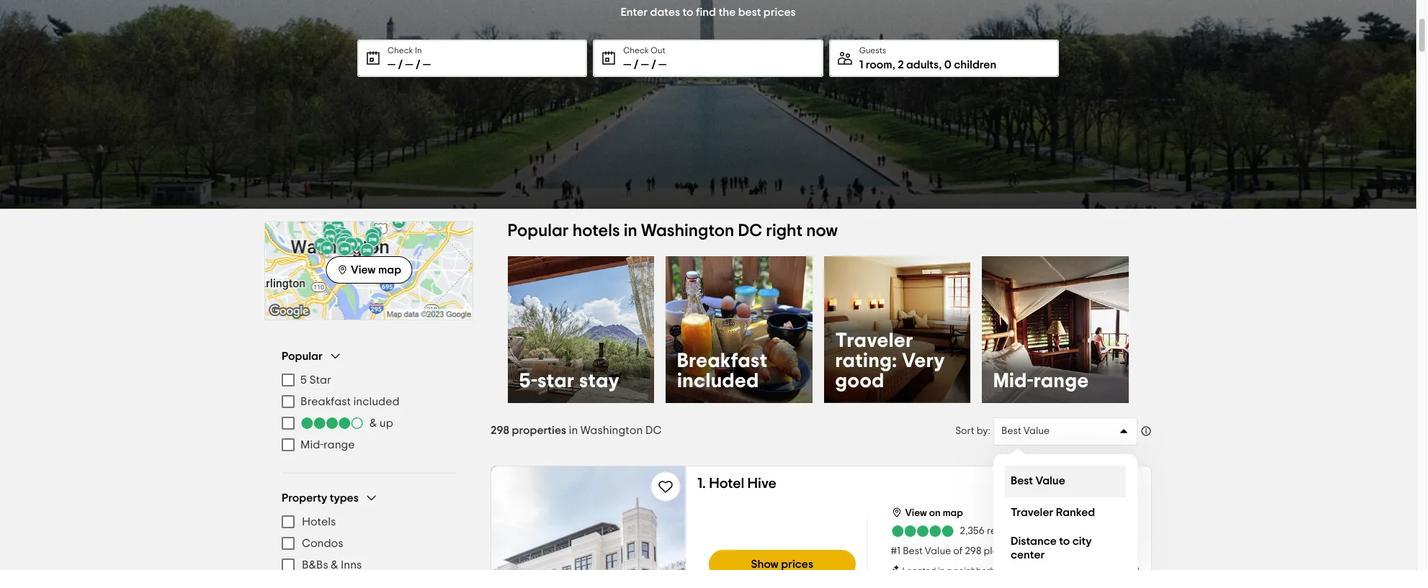 Task type: describe. For each thing, give the bounding box(es) containing it.
2
[[898, 59, 904, 70]]

property
[[282, 492, 327, 504]]

on
[[929, 508, 941, 518]]

5 star
[[300, 375, 331, 386]]

4 / from the left
[[651, 59, 656, 70]]

right
[[766, 223, 803, 240]]

5.0 of 5 bubbles. 2,356 reviews element
[[891, 524, 1021, 539]]

dc for 298 properties in washington dc
[[645, 425, 662, 436]]

dates
[[650, 6, 680, 18]]

breakfast inside group
[[300, 396, 351, 408]]

menu for property types
[[282, 511, 456, 571]]

breakfast included inside group
[[300, 396, 400, 408]]

breakfast included link
[[666, 256, 813, 403]]

ranked
[[1056, 507, 1095, 519]]

1 / from the left
[[398, 59, 403, 70]]

check out — / — / —
[[623, 46, 667, 70]]

sort
[[955, 426, 974, 436]]

popular for popular
[[282, 350, 323, 362]]

1 vertical spatial value
[[1036, 475, 1065, 487]]

1 vertical spatial best value
[[1011, 475, 1065, 487]]

6 — from the left
[[659, 59, 667, 70]]

sort by:
[[955, 426, 991, 436]]

mid-range inside group
[[300, 439, 355, 451]]

properties
[[512, 425, 566, 436]]

2,356
[[960, 527, 985, 537]]

the
[[719, 6, 736, 18]]

in for properties
[[569, 425, 578, 436]]

0 vertical spatial prices
[[764, 6, 796, 18]]

4 — from the left
[[623, 59, 631, 70]]

check in — / — / —
[[388, 46, 431, 70]]

2 , from the left
[[939, 59, 942, 70]]

included inside breakfast included
[[678, 371, 760, 392]]

1 horizontal spatial mid-range
[[994, 371, 1089, 392]]

check for check in — / — / —
[[388, 46, 413, 54]]

adults
[[906, 59, 939, 70]]

hotels
[[302, 517, 336, 528]]

0 vertical spatial stay
[[580, 371, 620, 392]]

group containing popular
[[282, 349, 456, 456]]

1 horizontal spatial breakfast included
[[678, 351, 768, 392]]

1 horizontal spatial stay
[[1029, 546, 1048, 557]]

1 vertical spatial map
[[943, 508, 963, 518]]

0 vertical spatial mid-
[[994, 371, 1034, 392]]

1 for room
[[859, 59, 863, 70]]

2,356 reviews link
[[891, 524, 1021, 539]]

traveler rating: very good link
[[824, 256, 971, 403]]

5-star stay
[[519, 371, 620, 392]]

hotels
[[573, 223, 620, 240]]

washington for properties
[[581, 425, 643, 436]]

show prices
[[751, 559, 813, 570]]

5 — from the left
[[641, 59, 649, 70]]

&
[[370, 418, 377, 429]]

view for view map
[[351, 264, 376, 276]]

star
[[309, 375, 331, 386]]

1 — from the left
[[388, 59, 395, 70]]

1 , from the left
[[892, 59, 895, 70]]

4.0 of 5 bubbles image
[[300, 418, 364, 429]]

best value button
[[993, 417, 1138, 446]]

2 vertical spatial value
[[925, 546, 951, 557]]

up
[[379, 418, 393, 429]]

room
[[866, 59, 892, 70]]

1. hotel hive
[[697, 477, 777, 491]]

star
[[538, 371, 575, 392]]

to inside distance to city center
[[1059, 536, 1070, 547]]

1 vertical spatial best
[[1011, 475, 1033, 487]]

distance
[[1011, 536, 1057, 547]]

view map button
[[326, 256, 412, 284]]

2 / from the left
[[416, 59, 420, 70]]

reviews
[[987, 527, 1021, 537]]

included inside group
[[353, 396, 400, 408]]

best value inside dropdown button
[[1001, 426, 1050, 436]]

view on map button
[[891, 504, 963, 520]]

0 horizontal spatial mid-
[[300, 439, 323, 451]]

1 for best
[[897, 546, 901, 557]]

group containing property types
[[282, 491, 456, 571]]

traveler ranked
[[1011, 507, 1095, 519]]

1.
[[697, 477, 706, 491]]

distance to city center
[[1011, 536, 1092, 561]]

rating:
[[836, 351, 898, 371]]

dc for popular hotels in washington dc right now
[[738, 223, 763, 240]]

types
[[330, 492, 359, 504]]

1 vertical spatial 298
[[965, 546, 981, 557]]

3 / from the left
[[634, 59, 639, 70]]



Task type: locate. For each thing, give the bounding box(es) containing it.
0 vertical spatial best
[[1001, 426, 1021, 436]]

list box
[[993, 454, 1138, 571]]

included
[[678, 371, 760, 392], [353, 396, 400, 408]]

traveler up good
[[836, 331, 914, 351]]

popular for popular hotels in washington dc right now
[[508, 223, 569, 240]]

5-star stay link
[[508, 256, 654, 403]]

1 horizontal spatial 1
[[897, 546, 901, 557]]

, left "0"
[[939, 59, 942, 70]]

1 horizontal spatial range
[[1034, 371, 1089, 392]]

& up
[[370, 418, 393, 429]]

to right the places
[[1017, 546, 1027, 557]]

1 vertical spatial washington
[[581, 425, 643, 436]]

1 vertical spatial included
[[353, 396, 400, 408]]

0 horizontal spatial breakfast included
[[300, 396, 400, 408]]

to left find
[[683, 6, 693, 18]]

3 — from the left
[[423, 59, 431, 70]]

popular
[[508, 223, 569, 240], [282, 350, 323, 362]]

0 horizontal spatial dc
[[645, 425, 662, 436]]

view
[[351, 264, 376, 276], [905, 508, 927, 518]]

view map
[[351, 264, 401, 276]]

1 inside guests 1 room , 2 adults , 0 children
[[859, 59, 863, 70]]

1 vertical spatial popular
[[282, 350, 323, 362]]

1 left room
[[859, 59, 863, 70]]

best
[[1001, 426, 1021, 436], [1011, 475, 1033, 487], [903, 546, 923, 557]]

in
[[624, 223, 638, 240], [569, 425, 578, 436], [1051, 546, 1059, 557]]

dc
[[738, 223, 763, 240], [645, 425, 662, 436], [1118, 546, 1132, 557]]

0 vertical spatial included
[[678, 371, 760, 392]]

prices
[[764, 6, 796, 18], [781, 559, 813, 570]]

mid-range down 4.0 of 5 bubbles 'image'
[[300, 439, 355, 451]]

0 vertical spatial 298
[[491, 425, 509, 436]]

0 vertical spatial mid-range
[[994, 371, 1089, 392]]

1
[[859, 59, 863, 70], [897, 546, 901, 557]]

1 menu from the top
[[282, 370, 456, 456]]

places
[[984, 546, 1015, 557]]

range up best value dropdown button
[[1034, 371, 1089, 392]]

0 vertical spatial breakfast included
[[678, 351, 768, 392]]

range inside group
[[323, 439, 355, 451]]

best right #
[[903, 546, 923, 557]]

condos
[[302, 538, 343, 550]]

center
[[1011, 549, 1045, 561]]

0 horizontal spatial to
[[683, 6, 693, 18]]

2 menu from the top
[[282, 511, 456, 571]]

popular left hotels
[[508, 223, 569, 240]]

save to a trip image
[[657, 478, 674, 495]]

value
[[1024, 426, 1050, 436], [1036, 475, 1065, 487], [925, 546, 951, 557]]

check inside check out — / — / —
[[623, 46, 649, 54]]

traveler inside list box
[[1011, 507, 1054, 519]]

2,356 reviews
[[960, 527, 1021, 537]]

2 vertical spatial dc
[[1118, 546, 1132, 557]]

1 vertical spatial stay
[[1029, 546, 1048, 557]]

hotel
[[709, 477, 744, 491]]

best
[[738, 6, 761, 18]]

1 horizontal spatial popular
[[508, 223, 569, 240]]

1 horizontal spatial to
[[1017, 546, 1027, 557]]

2 vertical spatial in
[[1051, 546, 1059, 557]]

in right the properties
[[569, 425, 578, 436]]

1 horizontal spatial in
[[624, 223, 638, 240]]

0 horizontal spatial stay
[[580, 371, 620, 392]]

popular up 5
[[282, 350, 323, 362]]

1 vertical spatial in
[[569, 425, 578, 436]]

best up traveler ranked at the right
[[1011, 475, 1033, 487]]

0 horizontal spatial check
[[388, 46, 413, 54]]

range down 4.0 of 5 bubbles 'image'
[[323, 439, 355, 451]]

2 vertical spatial washington
[[1061, 546, 1115, 557]]

1 horizontal spatial breakfast
[[678, 351, 768, 371]]

0 horizontal spatial view
[[351, 264, 376, 276]]

breakfast included
[[678, 351, 768, 392], [300, 396, 400, 408]]

find
[[696, 6, 716, 18]]

range
[[1034, 371, 1089, 392], [323, 439, 355, 451]]

group
[[282, 349, 456, 456], [282, 491, 456, 571]]

1 vertical spatial traveler
[[1011, 507, 1054, 519]]

traveler up distance
[[1011, 507, 1054, 519]]

0 vertical spatial menu
[[282, 370, 456, 456]]

city
[[1073, 536, 1092, 547]]

stay right star
[[580, 371, 620, 392]]

0
[[944, 59, 951, 70]]

1 horizontal spatial included
[[678, 371, 760, 392]]

0 vertical spatial range
[[1034, 371, 1089, 392]]

best right by:
[[1001, 426, 1021, 436]]

2 group from the top
[[282, 491, 456, 571]]

by:
[[977, 426, 991, 436]]

0 horizontal spatial map
[[378, 264, 401, 276]]

0 vertical spatial in
[[624, 223, 638, 240]]

1 vertical spatial breakfast included
[[300, 396, 400, 408]]

good
[[836, 371, 885, 392]]

stay
[[580, 371, 620, 392], [1029, 546, 1048, 557]]

mid-range link
[[982, 256, 1129, 403]]

0 vertical spatial best value
[[1001, 426, 1050, 436]]

0 vertical spatial view
[[351, 264, 376, 276]]

dc up save to a trip image at the bottom left
[[645, 425, 662, 436]]

mid-
[[994, 371, 1034, 392], [300, 439, 323, 451]]

1 horizontal spatial mid-
[[994, 371, 1034, 392]]

washington
[[641, 223, 735, 240], [581, 425, 643, 436], [1061, 546, 1115, 557]]

298 left the properties
[[491, 425, 509, 436]]

very
[[902, 351, 946, 371]]

guests 1 room , 2 adults , 0 children
[[859, 46, 997, 70]]

0 horizontal spatial popular
[[282, 350, 323, 362]]

prices inside button
[[781, 559, 813, 570]]

0 vertical spatial map
[[378, 264, 401, 276]]

2 check from the left
[[623, 46, 649, 54]]

1 vertical spatial mid-range
[[300, 439, 355, 451]]

in for hotels
[[624, 223, 638, 240]]

2 horizontal spatial in
[[1051, 546, 1059, 557]]

5-
[[519, 371, 538, 392]]

check left in
[[388, 46, 413, 54]]

1 down the view on map button
[[897, 546, 901, 557]]

0 horizontal spatial mid-range
[[300, 439, 355, 451]]

check inside "check in — / — / —"
[[388, 46, 413, 54]]

best value up traveler ranked at the right
[[1011, 475, 1065, 487]]

in right center
[[1051, 546, 1059, 557]]

0 horizontal spatial range
[[323, 439, 355, 451]]

5
[[300, 375, 307, 386]]

list box containing best value
[[993, 454, 1138, 571]]

/
[[398, 59, 403, 70], [416, 59, 420, 70], [634, 59, 639, 70], [651, 59, 656, 70]]

0 vertical spatial popular
[[508, 223, 569, 240]]

property types
[[282, 492, 359, 504]]

popular hotels in washington dc right now
[[508, 223, 838, 240]]

2 horizontal spatial to
[[1059, 536, 1070, 547]]

298 properties in washington dc
[[491, 425, 662, 436]]

best inside dropdown button
[[1001, 426, 1021, 436]]

1 vertical spatial mid-
[[300, 439, 323, 451]]

prices right best
[[764, 6, 796, 18]]

1 vertical spatial dc
[[645, 425, 662, 436]]

to
[[683, 6, 693, 18], [1059, 536, 1070, 547], [1017, 546, 1027, 557]]

2 horizontal spatial dc
[[1118, 546, 1132, 557]]

0 horizontal spatial breakfast
[[300, 396, 351, 408]]

1 vertical spatial prices
[[781, 559, 813, 570]]

0 vertical spatial group
[[282, 349, 456, 456]]

, left 2
[[892, 59, 895, 70]]

mid-range
[[994, 371, 1089, 392], [300, 439, 355, 451]]

mid-range up best value dropdown button
[[994, 371, 1089, 392]]

in right hotels
[[624, 223, 638, 240]]

1 group from the top
[[282, 349, 456, 456]]

0 vertical spatial washington
[[641, 223, 735, 240]]

breakfast
[[678, 351, 768, 371], [300, 396, 351, 408]]

1 vertical spatial menu
[[282, 511, 456, 571]]

washington for hotels
[[641, 223, 735, 240]]

menu containing hotels
[[282, 511, 456, 571]]

1 vertical spatial range
[[323, 439, 355, 451]]

check for check out — / — / —
[[623, 46, 649, 54]]

value right by:
[[1024, 426, 1050, 436]]

check
[[388, 46, 413, 54], [623, 46, 649, 54]]

0 vertical spatial dc
[[738, 223, 763, 240]]

mid- down 4.0 of 5 bubbles 'image'
[[300, 439, 323, 451]]

0 horizontal spatial in
[[569, 425, 578, 436]]

2,356 reviews button
[[891, 524, 1021, 539]]

best value right by:
[[1001, 426, 1050, 436]]

—
[[388, 59, 395, 70], [405, 59, 413, 70], [423, 59, 431, 70], [623, 59, 631, 70], [641, 59, 649, 70], [659, 59, 667, 70]]

traveler inside traveler rating: very good
[[836, 331, 914, 351]]

2 vertical spatial best
[[903, 546, 923, 557]]

dc right 'city' on the right bottom of page
[[1118, 546, 1132, 557]]

1 vertical spatial breakfast
[[300, 396, 351, 408]]

menu containing 5 star
[[282, 370, 456, 456]]

0 horizontal spatial included
[[353, 396, 400, 408]]

show prices button
[[709, 550, 855, 571]]

enter
[[621, 6, 648, 18]]

0 vertical spatial traveler
[[836, 331, 914, 351]]

#
[[891, 546, 897, 557]]

menu for popular
[[282, 370, 456, 456]]

guests
[[859, 46, 886, 54]]

0 horizontal spatial ,
[[892, 59, 895, 70]]

1 horizontal spatial view
[[905, 508, 927, 518]]

traveler
[[836, 331, 914, 351], [1011, 507, 1054, 519]]

value left of
[[925, 546, 951, 557]]

menu
[[282, 370, 456, 456], [282, 511, 456, 571]]

1 horizontal spatial traveler
[[1011, 507, 1054, 519]]

value up traveler ranked at the right
[[1036, 475, 1065, 487]]

show
[[751, 559, 779, 570]]

of
[[953, 546, 963, 557]]

out
[[651, 46, 665, 54]]

traveler for rating:
[[836, 331, 914, 351]]

to left 'city' on the right bottom of page
[[1059, 536, 1070, 547]]

view on map
[[905, 508, 963, 518]]

0 horizontal spatial 298
[[491, 425, 509, 436]]

map
[[378, 264, 401, 276], [943, 508, 963, 518]]

traveler rating: very good
[[836, 331, 946, 392]]

2 — from the left
[[405, 59, 413, 70]]

view for view on map
[[905, 508, 927, 518]]

298
[[491, 425, 509, 436], [965, 546, 981, 557]]

1 check from the left
[[388, 46, 413, 54]]

1 horizontal spatial 298
[[965, 546, 981, 557]]

dc left right
[[738, 223, 763, 240]]

0 vertical spatial value
[[1024, 426, 1050, 436]]

0 horizontal spatial traveler
[[836, 331, 914, 351]]

now
[[807, 223, 838, 240]]

best value
[[1001, 426, 1050, 436], [1011, 475, 1065, 487]]

enter dates to find the best prices
[[621, 6, 796, 18]]

hive
[[748, 477, 777, 491]]

,
[[892, 59, 895, 70], [939, 59, 942, 70]]

1 horizontal spatial check
[[623, 46, 649, 54]]

stay right the places
[[1029, 546, 1048, 557]]

in
[[415, 46, 422, 54]]

0 horizontal spatial 1
[[859, 59, 863, 70]]

prices right "show"
[[781, 559, 813, 570]]

0 vertical spatial breakfast
[[678, 351, 768, 371]]

1 horizontal spatial dc
[[738, 223, 763, 240]]

mid- up best value dropdown button
[[994, 371, 1034, 392]]

# 1 best value of 298 places to stay in washington dc
[[891, 546, 1132, 557]]

1 horizontal spatial map
[[943, 508, 963, 518]]

1 vertical spatial group
[[282, 491, 456, 571]]

value inside best value dropdown button
[[1024, 426, 1050, 436]]

check left out
[[623, 46, 649, 54]]

children
[[954, 59, 997, 70]]

traveler for ranked
[[1011, 507, 1054, 519]]

1 horizontal spatial ,
[[939, 59, 942, 70]]

0 vertical spatial 1
[[859, 59, 863, 70]]

1 vertical spatial view
[[905, 508, 927, 518]]

1 vertical spatial 1
[[897, 546, 901, 557]]

298 right of
[[965, 546, 981, 557]]



Task type: vqa. For each thing, say whether or not it's contained in the screenshot.
guided
no



